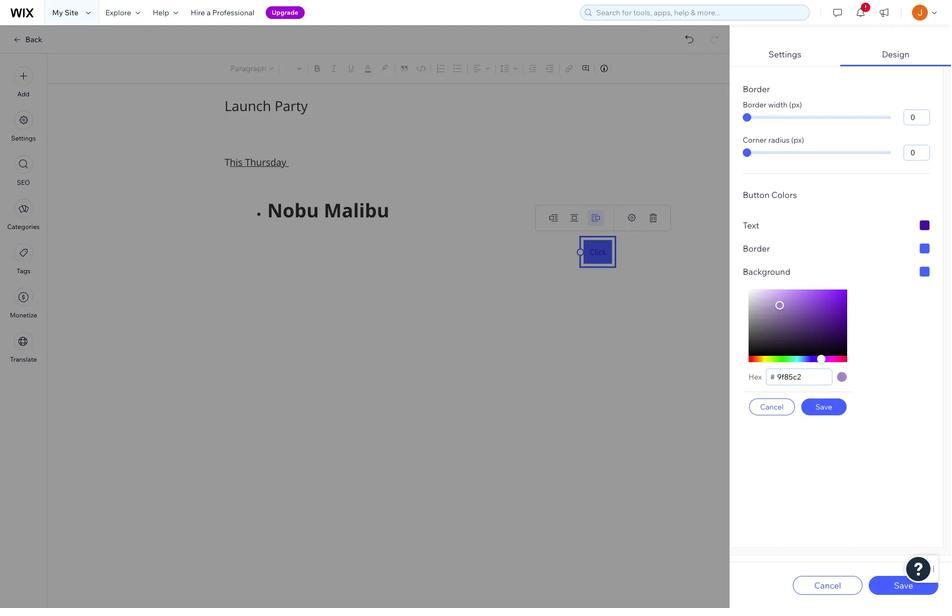 Task type: describe. For each thing, give the bounding box(es) containing it.
cancel for the right 'save' button
[[814, 581, 841, 591]]

nobu
[[267, 198, 319, 224]]

menu containing add
[[0, 60, 47, 370]]

nobu malibu
[[267, 198, 389, 224]]

(px) for border width (px)
[[789, 100, 802, 110]]

(px) for corner radius (px)
[[791, 135, 804, 145]]

color image
[[775, 302, 784, 310]]

seo
[[17, 179, 30, 187]]

hire
[[191, 8, 205, 17]]

upgrade
[[272, 8, 298, 16]]

connection
[[823, 361, 867, 371]]

#00000 image
[[766, 375, 779, 380]]

monetize button
[[10, 288, 37, 319]]

background
[[743, 267, 790, 277]]

can't
[[831, 331, 858, 344]]

ricosmodal dialog
[[730, 0, 951, 609]]

1 horizontal spatial save button
[[869, 576, 938, 595]]

load
[[860, 331, 882, 344]]

1 horizontal spatial save
[[894, 581, 913, 591]]

t his thursday
[[225, 156, 289, 169]]

3 border from the top
[[743, 244, 770, 254]]

categories
[[7, 223, 40, 231]]

notes
[[884, 331, 913, 344]]

cancel button for the right 'save' button
[[793, 576, 862, 595]]

design button
[[840, 41, 951, 66]]

add button
[[14, 66, 33, 98]]

professional
[[212, 8, 254, 17]]

1 horizontal spatial settings button
[[730, 41, 840, 66]]

your
[[860, 348, 878, 359]]

can't load notes check your internet connection or refresh the page.
[[823, 331, 921, 384]]

his
[[230, 156, 243, 169]]

tab list containing settings
[[730, 41, 951, 556]]

hire a professional
[[191, 8, 254, 17]]

corner
[[743, 135, 767, 145]]

thursday
[[245, 156, 286, 169]]

tags
[[17, 267, 30, 275]]

back button
[[13, 35, 42, 44]]

Search for tools, apps, help & more... field
[[593, 5, 806, 20]]

save button inside the design tab panel
[[801, 399, 847, 416]]

button for button
[[742, 14, 776, 27]]

back
[[25, 35, 42, 44]]

0 horizontal spatial settings button
[[11, 111, 36, 142]]

hire a professional link
[[184, 0, 261, 25]]

click button
[[584, 240, 612, 264]]

refresh
[[879, 361, 906, 371]]

t
[[225, 156, 230, 169]]

design
[[882, 49, 909, 60]]

colors
[[771, 190, 797, 200]]

internet
[[880, 348, 911, 359]]

translate button
[[10, 332, 37, 364]]

width
[[768, 100, 787, 110]]



Task type: locate. For each thing, give the bounding box(es) containing it.
0 vertical spatial save
[[815, 403, 832, 412]]

save button
[[801, 399, 847, 416], [869, 576, 938, 595]]

cancel inside the design tab panel
[[760, 403, 784, 412]]

seo button
[[14, 155, 33, 187]]

settings inside settings button
[[769, 49, 801, 60]]

tab list
[[730, 41, 951, 556]]

1 vertical spatial save
[[894, 581, 913, 591]]

radius
[[768, 135, 790, 145]]

1 vertical spatial (px)
[[791, 135, 804, 145]]

the
[[908, 361, 921, 371]]

None range field
[[743, 116, 891, 119], [743, 151, 891, 154], [743, 116, 891, 119], [743, 151, 891, 154]]

save
[[815, 403, 832, 412], [894, 581, 913, 591]]

cancel button inside the design tab panel
[[749, 399, 795, 416]]

settings inside menu
[[11, 134, 36, 142]]

a
[[207, 8, 211, 17]]

cancel
[[760, 403, 784, 412], [814, 581, 841, 591]]

0 vertical spatial save button
[[801, 399, 847, 416]]

1 vertical spatial border
[[743, 100, 767, 110]]

1 vertical spatial settings button
[[11, 111, 36, 142]]

explore
[[105, 8, 131, 17]]

help
[[153, 8, 169, 17]]

save inside the design tab panel
[[815, 403, 832, 412]]

2 vertical spatial border
[[743, 244, 770, 254]]

000000 field
[[766, 369, 832, 386]]

button for button colors
[[743, 190, 769, 200]]

0 vertical spatial button
[[742, 14, 776, 27]]

0 horizontal spatial save
[[815, 403, 832, 412]]

1 vertical spatial button
[[743, 190, 769, 200]]

help button
[[146, 0, 184, 25]]

0 vertical spatial (px)
[[789, 100, 802, 110]]

1 horizontal spatial cancel
[[814, 581, 841, 591]]

2 border from the top
[[743, 100, 767, 110]]

1 vertical spatial settings
[[11, 134, 36, 142]]

1 vertical spatial save button
[[869, 576, 938, 595]]

settings up "width"
[[769, 49, 801, 60]]

page.
[[861, 374, 883, 384]]

1 vertical spatial cancel
[[814, 581, 841, 591]]

tags button
[[14, 244, 33, 275]]

categories button
[[7, 199, 40, 231]]

settings button up "width"
[[730, 41, 840, 66]]

None number field
[[904, 110, 930, 125], [904, 145, 930, 161], [904, 110, 930, 125], [904, 145, 930, 161]]

0 horizontal spatial settings
[[11, 134, 36, 142]]

button
[[742, 14, 776, 27], [743, 190, 769, 200]]

check
[[833, 348, 858, 359]]

1 horizontal spatial settings
[[769, 49, 801, 60]]

none text field containing nobu malibu
[[225, 127, 615, 377]]

or
[[869, 361, 877, 371]]

settings button
[[730, 41, 840, 66], [11, 111, 36, 142]]

border left "width"
[[743, 100, 767, 110]]

Add a Catchy Title text field
[[225, 97, 607, 115]]

button colors
[[743, 190, 797, 200]]

click
[[590, 247, 606, 257]]

0 vertical spatial cancel button
[[749, 399, 795, 416]]

1 vertical spatial cancel button
[[793, 576, 862, 595]]

(px)
[[789, 100, 802, 110], [791, 135, 804, 145]]

settings
[[769, 49, 801, 60], [11, 134, 36, 142]]

design tab panel
[[730, 67, 951, 556]]

0 vertical spatial settings button
[[730, 41, 840, 66]]

1 border from the top
[[743, 84, 770, 94]]

None text field
[[225, 127, 615, 377]]

border width (px)
[[743, 100, 802, 110]]

cancel for 'save' button in the the design tab panel
[[760, 403, 784, 412]]

my
[[52, 8, 63, 17]]

upgrade button
[[265, 6, 305, 19]]

(px) right "width"
[[789, 100, 802, 110]]

(px) right radius
[[791, 135, 804, 145]]

0 vertical spatial cancel
[[760, 403, 784, 412]]

menu
[[0, 60, 47, 370]]

cancel button for 'save' button in the the design tab panel
[[749, 399, 795, 416]]

0 vertical spatial border
[[743, 84, 770, 94]]

0 horizontal spatial cancel
[[760, 403, 784, 412]]

border up border width (px)
[[743, 84, 770, 94]]

settings up seo button
[[11, 134, 36, 142]]

my site
[[52, 8, 79, 17]]

color slider
[[749, 290, 847, 356]]

0 vertical spatial settings
[[769, 49, 801, 60]]

translate
[[10, 356, 37, 364]]

border down text
[[743, 244, 770, 254]]

hex
[[749, 373, 762, 382]]

corner radius (px)
[[743, 135, 804, 145]]

0 horizontal spatial save button
[[801, 399, 847, 416]]

settings button down add
[[11, 111, 36, 142]]

button inside the design tab panel
[[743, 190, 769, 200]]

malibu
[[324, 198, 389, 224]]

site
[[65, 8, 79, 17]]

monetize
[[10, 312, 37, 319]]

cancel button
[[749, 399, 795, 416], [793, 576, 862, 595]]

add
[[17, 90, 30, 98]]

border
[[743, 84, 770, 94], [743, 100, 767, 110], [743, 244, 770, 254]]

text
[[743, 220, 759, 231]]



Task type: vqa. For each thing, say whether or not it's contained in the screenshot.
Click
yes



